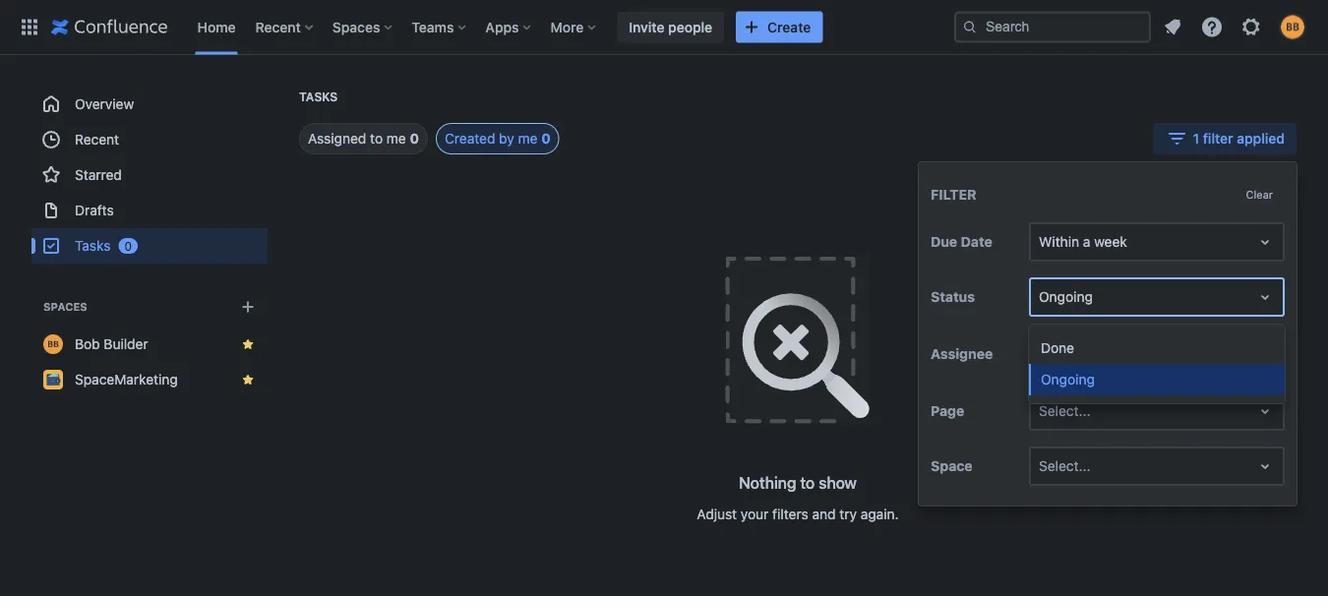 Task type: locate. For each thing, give the bounding box(es) containing it.
1 vertical spatial recent
[[75, 131, 119, 148]]

0 horizontal spatial me
[[386, 130, 406, 147]]

overview link
[[31, 87, 268, 122]]

me right created
[[518, 130, 538, 147]]

bob
[[75, 336, 100, 352]]

open image for select...
[[1253, 455, 1277, 478]]

due
[[931, 234, 957, 250]]

again.
[[860, 506, 899, 522]]

0 for created by me 0
[[541, 130, 551, 147]]

spacemarketing link
[[31, 362, 268, 397]]

open image inside due date element
[[1253, 230, 1277, 254]]

recent right home
[[255, 19, 301, 35]]

0 left created
[[410, 130, 419, 147]]

1 vertical spatial spaces
[[43, 301, 87, 313]]

2 open image from the top
[[1253, 400, 1277, 423]]

starred link
[[31, 157, 268, 193]]

more
[[550, 19, 584, 35]]

and
[[812, 506, 836, 522]]

1 open image from the top
[[1253, 230, 1277, 254]]

adjust your filters and try again.
[[697, 506, 899, 522]]

builder
[[104, 336, 148, 352]]

0 horizontal spatial spaces
[[43, 301, 87, 313]]

appswitcher icon image
[[18, 15, 41, 39]]

1 me from the left
[[386, 130, 406, 147]]

open image
[[1253, 230, 1277, 254], [1253, 455, 1277, 478]]

bob builder
[[75, 336, 148, 352]]

0 horizontal spatial to
[[370, 130, 383, 147]]

date
[[961, 234, 992, 250]]

1 horizontal spatial 0
[[410, 130, 419, 147]]

applied
[[1237, 130, 1285, 147]]

recent
[[255, 19, 301, 35], [75, 131, 119, 148]]

1 horizontal spatial me
[[518, 130, 538, 147]]

nothing
[[739, 474, 796, 492]]

tasks
[[299, 90, 338, 104], [75, 238, 111, 254]]

unstar this space image
[[240, 336, 256, 352]]

ongoing
[[1039, 289, 1093, 305], [1041, 371, 1095, 388]]

to right assigned on the left top
[[370, 130, 383, 147]]

adjust
[[697, 506, 737, 522]]

spaces up bob
[[43, 301, 87, 313]]

0 horizontal spatial by
[[499, 130, 514, 147]]

by
[[499, 130, 514, 147], [1144, 346, 1159, 362]]

recent up starred
[[75, 131, 119, 148]]

1 horizontal spatial by
[[1144, 346, 1159, 362]]

1 select... from the top
[[1039, 403, 1091, 419]]

0 vertical spatial select...
[[1039, 403, 1091, 419]]

name
[[1163, 346, 1198, 362]]

tasks up assigned on the left top
[[299, 90, 338, 104]]

bob builder link
[[31, 327, 268, 362]]

open image
[[1253, 285, 1277, 309], [1253, 400, 1277, 423]]

1 filter applied
[[1193, 130, 1285, 147]]

0 vertical spatial open image
[[1253, 230, 1277, 254]]

1 horizontal spatial spaces
[[332, 19, 380, 35]]

1
[[1193, 130, 1199, 147]]

1 vertical spatial to
[[800, 474, 815, 492]]

group
[[31, 87, 268, 264]]

due date element
[[1029, 222, 1285, 262]]

2 open image from the top
[[1253, 455, 1277, 478]]

0 vertical spatial spaces
[[332, 19, 380, 35]]

banner
[[0, 0, 1328, 55]]

0 vertical spatial open image
[[1253, 285, 1277, 309]]

teams
[[412, 19, 454, 35]]

to
[[370, 130, 383, 147], [800, 474, 815, 492]]

0 vertical spatial recent
[[255, 19, 301, 35]]

tasks down drafts
[[75, 238, 111, 254]]

2 select... from the top
[[1039, 458, 1091, 474]]

spaces inside popup button
[[332, 19, 380, 35]]

Search field
[[954, 11, 1151, 43]]

a
[[1083, 234, 1090, 250]]

0 vertical spatial to
[[370, 130, 383, 147]]

0
[[410, 130, 419, 147], [541, 130, 551, 147], [124, 239, 132, 253]]

help icon image
[[1200, 15, 1224, 39]]

0 horizontal spatial tasks
[[75, 238, 111, 254]]

select... for space
[[1039, 458, 1091, 474]]

open image for within a week
[[1253, 230, 1277, 254]]

0 horizontal spatial recent
[[75, 131, 119, 148]]

0 right created
[[541, 130, 551, 147]]

within
[[1039, 234, 1079, 250]]

0 vertical spatial ongoing
[[1039, 289, 1093, 305]]

recent button
[[249, 11, 321, 43]]

me
[[386, 130, 406, 147], [518, 130, 538, 147]]

1 horizontal spatial tasks
[[299, 90, 338, 104]]

ongoing up done
[[1039, 289, 1093, 305]]

select...
[[1039, 403, 1091, 419], [1039, 458, 1091, 474]]

by right created
[[499, 130, 514, 147]]

filters
[[772, 506, 808, 522]]

settings icon image
[[1239, 15, 1263, 39]]

0 vertical spatial tasks
[[299, 90, 338, 104]]

1 vertical spatial select...
[[1039, 458, 1091, 474]]

global element
[[12, 0, 954, 55]]

me for to
[[386, 130, 406, 147]]

recent link
[[31, 122, 268, 157]]

0 horizontal spatial 0
[[124, 239, 132, 253]]

2 horizontal spatial 0
[[541, 130, 551, 147]]

spaces
[[332, 19, 380, 35], [43, 301, 87, 313]]

1 vertical spatial tasks
[[75, 238, 111, 254]]

1 horizontal spatial to
[[800, 474, 815, 492]]

ongoing down search
[[1041, 371, 1095, 388]]

1 open image from the top
[[1253, 285, 1277, 309]]

confluence image
[[51, 15, 168, 39], [51, 15, 168, 39]]

apps button
[[479, 11, 539, 43]]

1 vertical spatial open image
[[1253, 455, 1277, 478]]

tab list
[[275, 123, 559, 154]]

select... for page
[[1039, 403, 1091, 419]]

teams button
[[406, 11, 474, 43]]

spaces right "recent" dropdown button
[[332, 19, 380, 35]]

0 vertical spatial by
[[499, 130, 514, 147]]

unstar this space image
[[240, 372, 256, 388]]

0 down the drafts link
[[124, 239, 132, 253]]

within a week
[[1039, 234, 1127, 250]]

me right assigned on the left top
[[386, 130, 406, 147]]

by left name
[[1144, 346, 1159, 362]]

open image inside status element
[[1253, 285, 1277, 309]]

or
[[1085, 346, 1098, 362]]

2 me from the left
[[518, 130, 538, 147]]

recent inside dropdown button
[[255, 19, 301, 35]]

1 filter applied button
[[1153, 123, 1297, 154]]

1 horizontal spatial recent
[[255, 19, 301, 35]]

1 vertical spatial open image
[[1253, 400, 1277, 423]]

to left show
[[800, 474, 815, 492]]

page
[[931, 403, 964, 419]]



Task type: describe. For each thing, give the bounding box(es) containing it.
open image for ongoing
[[1253, 285, 1277, 309]]

status
[[931, 289, 975, 305]]

starred
[[75, 167, 122, 183]]

1 vertical spatial ongoing
[[1041, 371, 1095, 388]]

0 inside group
[[124, 239, 132, 253]]

drafts link
[[31, 193, 268, 228]]

done
[[1041, 340, 1074, 356]]

invite people button
[[617, 11, 724, 43]]

create button
[[736, 11, 823, 43]]

open image for select...
[[1253, 400, 1277, 423]]

create
[[767, 19, 811, 35]]

clear button
[[1234, 182, 1285, 207]]

search or select by name
[[1037, 346, 1198, 362]]

week
[[1094, 234, 1127, 250]]

notification icon image
[[1161, 15, 1184, 39]]

clear
[[1246, 188, 1273, 201]]

home link
[[191, 11, 242, 43]]

filter
[[931, 186, 976, 202]]

home
[[197, 19, 236, 35]]

recent inside group
[[75, 131, 119, 148]]

assignee
[[931, 346, 993, 362]]

group containing overview
[[31, 87, 268, 264]]

space
[[931, 458, 973, 474]]

select
[[1102, 346, 1140, 362]]

me for by
[[518, 130, 538, 147]]

drafts
[[75, 202, 114, 218]]

invite
[[629, 19, 664, 35]]

to for assigned
[[370, 130, 383, 147]]

search image
[[962, 19, 978, 35]]

banner containing home
[[0, 0, 1328, 55]]

apps
[[485, 19, 519, 35]]

status element
[[1029, 278, 1285, 403]]

invite people
[[629, 19, 712, 35]]

due date
[[931, 234, 992, 250]]

0 for assigned to me 0
[[410, 130, 419, 147]]

assigned
[[308, 130, 366, 147]]

more button
[[545, 11, 603, 43]]

1 vertical spatial by
[[1144, 346, 1159, 362]]

filter
[[1203, 130, 1233, 147]]

search
[[1037, 346, 1081, 362]]

tab list containing assigned to me
[[275, 123, 559, 154]]

assigned to me 0
[[308, 130, 419, 147]]

create a space image
[[236, 295, 260, 319]]

spacemarketing
[[75, 371, 178, 388]]

your
[[741, 506, 769, 522]]

to for nothing
[[800, 474, 815, 492]]

created by me 0
[[445, 130, 551, 147]]

spaces button
[[326, 11, 400, 43]]

people
[[668, 19, 712, 35]]

show
[[819, 474, 857, 492]]

try
[[839, 506, 857, 522]]

overview
[[75, 96, 134, 112]]

nothing to show
[[739, 474, 857, 492]]

created
[[445, 130, 495, 147]]



Task type: vqa. For each thing, say whether or not it's contained in the screenshot.
third the You from the bottom
no



